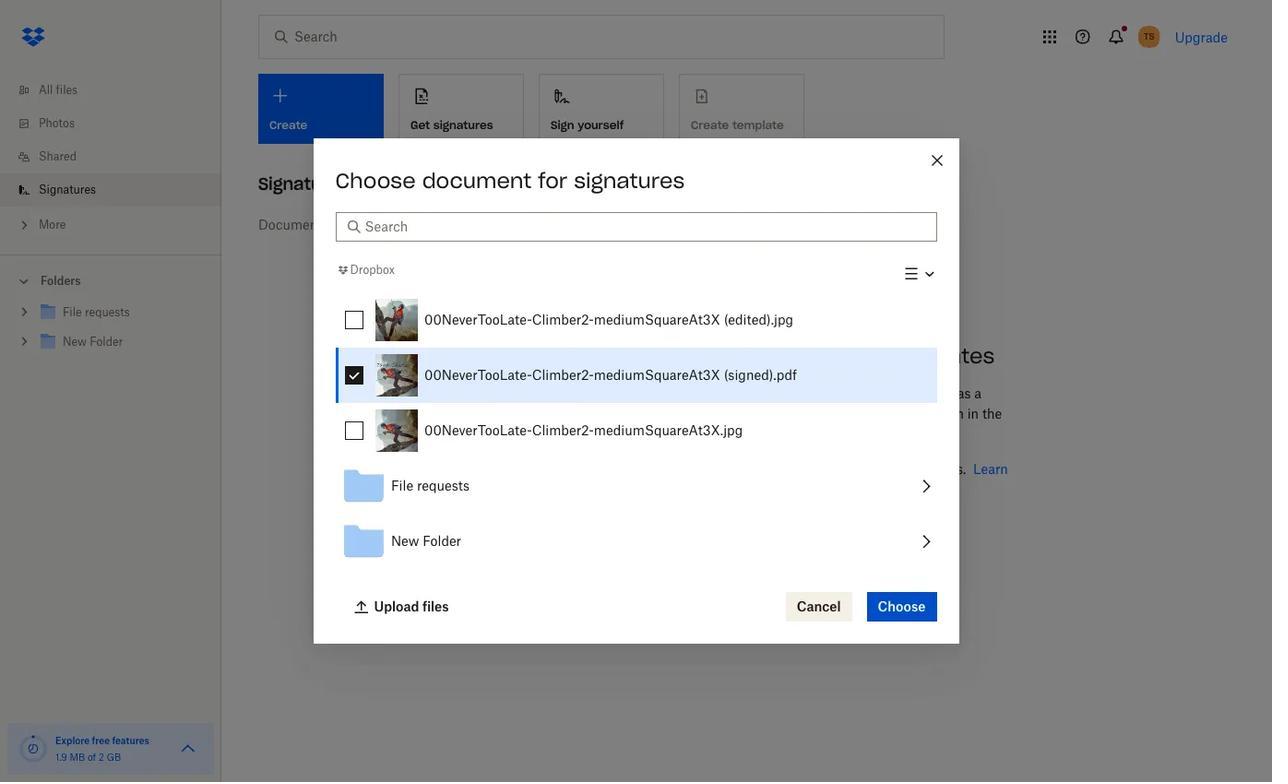 Task type: locate. For each thing, give the bounding box(es) containing it.
get signatures button
[[399, 74, 524, 144]]

dropbox down format a document once, then save it as a template so you can get it signed again in the future.
[[846, 461, 898, 477]]

photos link
[[15, 107, 221, 140]]

templates
[[888, 343, 995, 369], [751, 461, 812, 477]]

row group
[[335, 293, 937, 569]]

2 00nevertoolate- from the top
[[424, 367, 532, 383]]

folders button
[[0, 267, 221, 294]]

1 00nevertoolate- from the top
[[424, 312, 532, 328]]

00nevertoolate- inside button
[[424, 312, 532, 328]]

1 vertical spatial 00nevertoolate-
[[424, 367, 532, 383]]

00nevertoolate- for 00nevertoolate-climber2-mediumsquareat3x (signed).pdf
[[424, 367, 532, 383]]

1 vertical spatial get
[[725, 461, 747, 477]]

format
[[725, 386, 769, 401]]

files
[[56, 83, 78, 97], [422, 599, 449, 614]]

it right get at the right
[[874, 406, 882, 422]]

2 mediumsquareat3x from the top
[[594, 367, 720, 383]]

document inside format a document once, then save it as a template so you can get it signed again in the future.
[[783, 386, 845, 401]]

sign yourself
[[551, 118, 624, 132]]

choose document for signatures
[[335, 168, 685, 194]]

signatures link
[[15, 173, 221, 207]]

00nevertoolate-
[[424, 312, 532, 328], [424, 367, 532, 383], [424, 423, 532, 438]]

00nevertoolate-climber2-mediumsquareat3x.jpg button
[[369, 403, 937, 459]]

list
[[0, 63, 221, 255]]

more
[[725, 482, 756, 497]]

list containing all files
[[0, 63, 221, 255]]

document up you
[[783, 386, 845, 401]]

choose document for signatures dialog
[[313, 138, 959, 644]]

once,
[[848, 386, 880, 401]]

0 vertical spatial 00nevertoolate-
[[424, 312, 532, 328]]

dropbox image
[[15, 18, 52, 55]]

1 climber2- from the top
[[532, 312, 594, 328]]

cancel
[[797, 599, 841, 614]]

new
[[391, 533, 419, 549]]

files right 'upload'
[[422, 599, 449, 614]]

climber2- up 00nevertoolate-climber2-mediumsquareat3x (signed).pdf
[[532, 312, 594, 328]]

file requests button
[[335, 459, 937, 514]]

a right as
[[975, 386, 982, 401]]

dropbox inside choose document for signatures dialog
[[350, 263, 395, 277]]

learn more link
[[725, 461, 1008, 497]]

choose right cancel
[[878, 599, 926, 614]]

1 mediumsquareat3x from the top
[[594, 312, 720, 328]]

1 vertical spatial dropbox
[[846, 461, 898, 477]]

signatures inside button
[[433, 118, 493, 132]]

0 horizontal spatial document
[[422, 168, 532, 194]]

0 horizontal spatial get
[[411, 118, 430, 132]]

future.
[[725, 426, 765, 442]]

2 climber2- from the top
[[532, 367, 594, 383]]

0 vertical spatial choose
[[335, 168, 416, 194]]

climber2- up 00nevertoolate-climber2-mediumsquareat3x.jpg
[[532, 367, 594, 383]]

Search text field
[[365, 217, 926, 237]]

mediumsquareat3x inside the 00nevertoolate-climber2-mediumsquareat3x (signed).pdf button
[[594, 367, 720, 383]]

document
[[422, 168, 532, 194], [783, 386, 845, 401]]

group
[[0, 294, 221, 371]]

requests
[[416, 478, 469, 494]]

gb
[[107, 752, 121, 763]]

files right all
[[56, 83, 78, 97]]

with down can
[[815, 461, 842, 477]]

files inside button
[[422, 599, 449, 614]]

with for dropbox
[[815, 461, 842, 477]]

0 horizontal spatial templates
[[751, 461, 812, 477]]

mediumsquareat3x inside 00nevertoolate-climber2-mediumsquareat3x (edited).jpg button
[[594, 312, 720, 328]]

signatures up search text box
[[574, 168, 685, 194]]

get
[[851, 406, 871, 422]]

with
[[836, 343, 881, 369], [815, 461, 842, 477]]

1 vertical spatial it
[[874, 406, 882, 422]]

1 horizontal spatial templates
[[888, 343, 995, 369]]

choose inside 'button'
[[878, 599, 926, 614]]

with up once,
[[836, 343, 881, 369]]

signatures up choose document for signatures
[[433, 118, 493, 132]]

save
[[725, 343, 775, 369]]

more
[[39, 218, 66, 232]]

files for all files
[[56, 83, 78, 97]]

then
[[884, 386, 911, 401]]

2 vertical spatial climber2-
[[532, 423, 594, 438]]

0 vertical spatial dropbox
[[350, 263, 395, 277]]

1 horizontal spatial get
[[725, 461, 747, 477]]

more image
[[15, 216, 33, 234]]

essentials.
[[901, 461, 966, 477]]

templates up save
[[888, 343, 995, 369]]

1 vertical spatial files
[[422, 599, 449, 614]]

folders
[[41, 274, 81, 288]]

1 horizontal spatial a
[[975, 386, 982, 401]]

a down (signed).pdf
[[772, 386, 779, 401]]

signatures down shared
[[39, 183, 96, 197]]

1 vertical spatial document
[[783, 386, 845, 401]]

yourself
[[578, 118, 624, 132]]

upgrade link
[[1175, 29, 1228, 45]]

get inside button
[[411, 118, 430, 132]]

shared
[[39, 149, 77, 163]]

0 vertical spatial mediumsquareat3x
[[594, 312, 720, 328]]

0 horizontal spatial dropbox
[[350, 263, 395, 277]]

climber2- for (signed).pdf
[[532, 367, 594, 383]]

0 horizontal spatial a
[[772, 386, 779, 401]]

get
[[411, 118, 430, 132], [725, 461, 747, 477]]

1 horizontal spatial document
[[783, 386, 845, 401]]

1 horizontal spatial choose
[[878, 599, 926, 614]]

format a document once, then save it as a template so you can get it signed again in the future.
[[725, 386, 1002, 442]]

it left as
[[946, 386, 954, 401]]

choose
[[335, 168, 416, 194], [878, 599, 926, 614]]

get signatures
[[411, 118, 493, 132]]

0 vertical spatial files
[[56, 83, 78, 97]]

3 00nevertoolate- from the top
[[424, 423, 532, 438]]

1 vertical spatial signatures
[[574, 168, 685, 194]]

climber2-
[[532, 312, 594, 328], [532, 367, 594, 383], [532, 423, 594, 438]]

files for upload files
[[422, 599, 449, 614]]

0 vertical spatial climber2-
[[532, 312, 594, 328]]

climber2- down 00nevertoolate-climber2-mediumsquareat3x (signed).pdf
[[532, 423, 594, 438]]

0 horizontal spatial signatures
[[433, 118, 493, 132]]

signatures up documents
[[258, 173, 349, 195]]

the
[[983, 406, 1002, 422]]

templates up more at the right bottom of page
[[751, 461, 812, 477]]

sign yourself button
[[539, 74, 664, 144]]

3 climber2- from the top
[[532, 423, 594, 438]]

choose button
[[867, 592, 937, 622]]

all files link
[[15, 74, 221, 107]]

0 horizontal spatial choose
[[335, 168, 416, 194]]

0 vertical spatial templates
[[888, 343, 995, 369]]

a
[[772, 386, 779, 401], [975, 386, 982, 401]]

document down get signatures
[[422, 168, 532, 194]]

00nevertoolate- for 00nevertoolate-climber2-mediumsquareat3x.jpg
[[424, 423, 532, 438]]

2 vertical spatial 00nevertoolate-
[[424, 423, 532, 438]]

climber2- inside button
[[532, 312, 594, 328]]

tab list containing documents
[[258, 203, 1235, 247]]

1 vertical spatial climber2-
[[532, 367, 594, 383]]

0 horizontal spatial signatures
[[39, 183, 96, 197]]

get for get templates with dropbox essentials.
[[725, 461, 747, 477]]

document inside dialog
[[422, 168, 532, 194]]

1 vertical spatial choose
[[878, 599, 926, 614]]

0 vertical spatial signatures
[[433, 118, 493, 132]]

1 horizontal spatial dropbox
[[846, 461, 898, 477]]

row group containing 00nevertoolate-climber2-mediumsquareat3x (edited).jpg
[[335, 293, 937, 569]]

0 horizontal spatial files
[[56, 83, 78, 97]]

signatures list item
[[0, 173, 221, 207]]

so
[[783, 406, 797, 422]]

choose for choose
[[878, 599, 926, 614]]

signatures inside dialog
[[574, 168, 685, 194]]

1 vertical spatial templates
[[751, 461, 812, 477]]

1 horizontal spatial files
[[422, 599, 449, 614]]

learn
[[973, 461, 1008, 477]]

in
[[968, 406, 979, 422]]

1 vertical spatial mediumsquareat3x
[[594, 367, 720, 383]]

signatures inside 'signatures' link
[[39, 183, 96, 197]]

0 vertical spatial it
[[946, 386, 954, 401]]

0 vertical spatial get
[[411, 118, 430, 132]]

all
[[39, 83, 53, 97]]

00nevertoolate-climber2-mediumsquareat3x.jpg
[[424, 423, 743, 438]]

features
[[112, 735, 149, 746]]

explore
[[55, 735, 90, 746]]

files inside list
[[56, 83, 78, 97]]

mediumsquareat3x down 00nevertoolate-climber2-mediumsquareat3x (edited).jpg button
[[594, 367, 720, 383]]

choose for choose document for signatures
[[335, 168, 416, 194]]

choose up templates
[[335, 168, 416, 194]]

signatures
[[258, 173, 349, 195], [39, 183, 96, 197]]

1 horizontal spatial signatures
[[574, 168, 685, 194]]

0 vertical spatial with
[[836, 343, 881, 369]]

dropbox
[[350, 263, 395, 277], [846, 461, 898, 477]]

it
[[946, 386, 954, 401], [874, 406, 882, 422]]

mediumsquareat3x up the 00nevertoolate-climber2-mediumsquareat3x (signed).pdf button
[[594, 312, 720, 328]]

mediumsquareat3x
[[594, 312, 720, 328], [594, 367, 720, 383]]

0 vertical spatial document
[[422, 168, 532, 194]]

dropbox down 'templates' tab
[[350, 263, 395, 277]]

signatures
[[433, 118, 493, 132], [574, 168, 685, 194]]

1 vertical spatial with
[[815, 461, 842, 477]]

dropbox link
[[335, 261, 395, 280]]

tab list
[[258, 203, 1235, 247]]



Task type: describe. For each thing, give the bounding box(es) containing it.
with for templates
[[836, 343, 881, 369]]

get templates with dropbox essentials.
[[725, 461, 966, 477]]

folder
[[422, 533, 461, 549]]

as
[[957, 386, 971, 401]]

00nevertoolate-climber2-mediumsquareat3x (signed).pdf
[[424, 367, 797, 383]]

mediumsquareat3x for (edited).jpg
[[594, 312, 720, 328]]

(edited).jpg
[[724, 312, 793, 328]]

upload files
[[374, 599, 449, 614]]

cancel button
[[786, 592, 852, 622]]

time
[[782, 343, 829, 369]]

quota usage element
[[18, 734, 48, 764]]

1 a from the left
[[772, 386, 779, 401]]

file requests
[[391, 478, 469, 494]]

template
[[725, 406, 779, 422]]

explore free features 1.9 mb of 2 gb
[[55, 735, 149, 763]]

mediumsquareat3x.jpg
[[594, 423, 743, 438]]

2 a from the left
[[975, 386, 982, 401]]

upgrade
[[1175, 29, 1228, 45]]

1 horizontal spatial signatures
[[258, 173, 349, 195]]

0 horizontal spatial it
[[874, 406, 882, 422]]

new folder button
[[335, 514, 937, 569]]

1.9
[[55, 752, 67, 763]]

documents tab
[[258, 203, 329, 247]]

mb
[[70, 752, 85, 763]]

signed
[[886, 406, 927, 422]]

new folder
[[391, 533, 461, 549]]

00nevertoolate-climber2-mediumsquareat3x (edited).jpg button
[[369, 293, 937, 348]]

learn more
[[725, 461, 1008, 497]]

templates tab
[[344, 203, 407, 247]]

00nevertoolate-climber2-mediumsquareat3x (signed).pdf button
[[369, 348, 937, 403]]

1 horizontal spatial it
[[946, 386, 954, 401]]

photos
[[39, 116, 75, 130]]

all files
[[39, 83, 78, 97]]

of
[[88, 752, 96, 763]]

documents
[[258, 217, 329, 233]]

00nevertoolate-climber2-mediumsquareat3x (edited).jpg
[[424, 312, 793, 328]]

2
[[99, 752, 104, 763]]

upload
[[374, 599, 419, 614]]

climber2- for (edited).jpg
[[532, 312, 594, 328]]

free
[[92, 735, 110, 746]]

templates
[[344, 217, 407, 233]]

00nevertoolate- for 00nevertoolate-climber2-mediumsquareat3x (edited).jpg
[[424, 312, 532, 328]]

file
[[391, 478, 413, 494]]

for
[[538, 168, 568, 194]]

shared link
[[15, 140, 221, 173]]

can
[[825, 406, 847, 422]]

sign
[[551, 118, 574, 132]]

you
[[800, 406, 822, 422]]

(signed).pdf
[[724, 367, 797, 383]]

save
[[915, 386, 942, 401]]

again
[[930, 406, 964, 422]]

upload files button
[[343, 592, 460, 622]]

save time with templates
[[725, 343, 995, 369]]

get for get signatures
[[411, 118, 430, 132]]

mediumsquareat3x for (signed).pdf
[[594, 367, 720, 383]]

row group inside choose document for signatures dialog
[[335, 293, 937, 569]]



Task type: vqa. For each thing, say whether or not it's contained in the screenshot.
the bottommost Choose
yes



